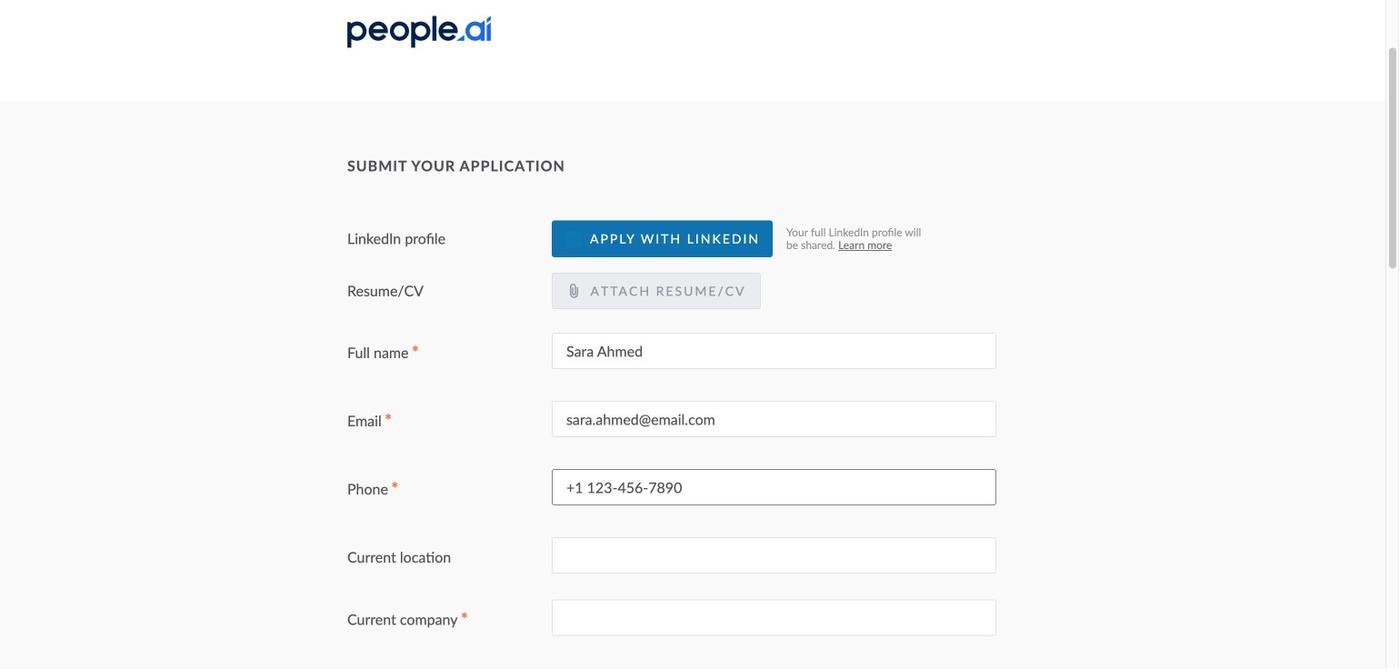 Task type: vqa. For each thing, say whether or not it's contained in the screenshot.
paperclip icon
yes



Task type: locate. For each thing, give the bounding box(es) containing it.
people.ai logo image
[[347, 16, 491, 48]]

paperclip image
[[567, 284, 581, 298]]

None text field
[[552, 470, 997, 506], [552, 538, 997, 574], [552, 600, 997, 636], [552, 470, 997, 506], [552, 538, 997, 574], [552, 600, 997, 636]]

None email field
[[552, 401, 997, 438]]

None text field
[[552, 333, 997, 369]]



